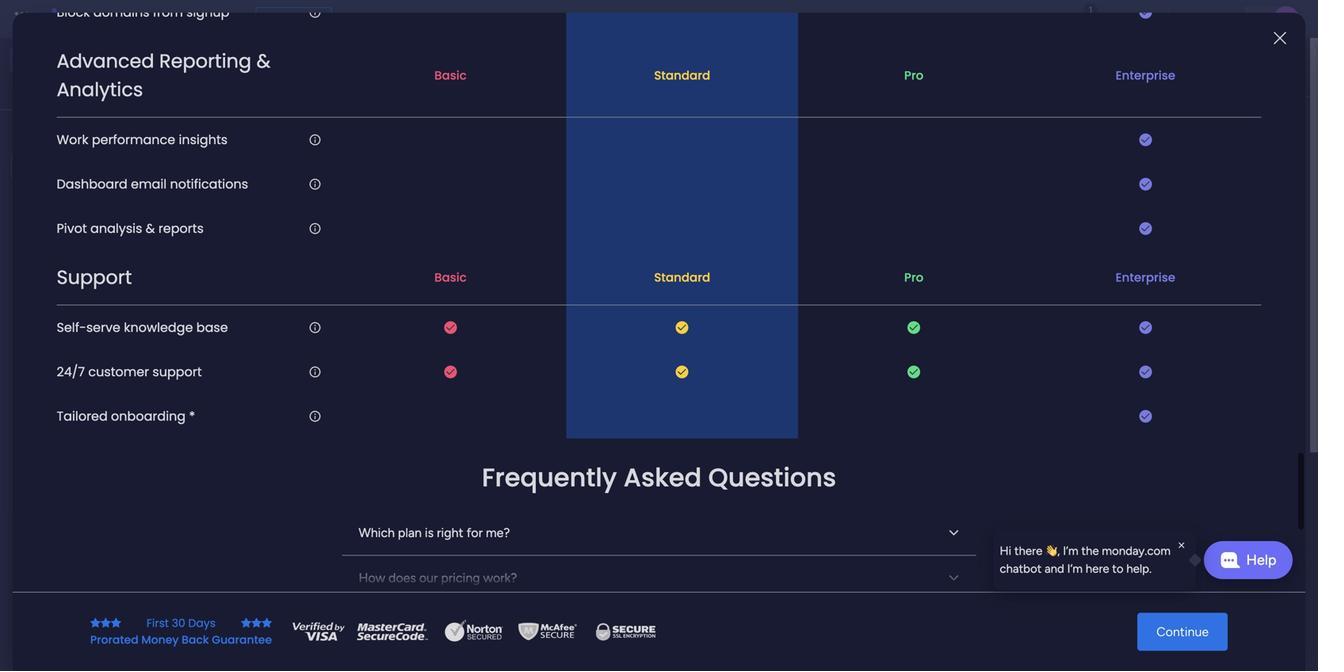 Task type: locate. For each thing, give the bounding box(es) containing it.
enterprise down "team"
[[1116, 269, 1176, 286]]

here right reminders
[[720, 287, 745, 302]]

give feedback
[[1088, 60, 1165, 75]]

upload
[[1096, 167, 1134, 182]]

good
[[226, 52, 254, 65]]

monday.com down started on the bottom right of the page
[[1173, 632, 1238, 646]]

verified by visa image
[[291, 620, 346, 644]]

public board image
[[265, 586, 282, 604]]

0 vertical spatial here
[[720, 287, 745, 302]]

management up reporting at left top
[[160, 10, 246, 28]]

performance
[[92, 131, 175, 149]]

and right the inbox on the left top of the page
[[463, 68, 484, 83]]

1 vertical spatial monday.com
[[1173, 632, 1238, 646]]

1 horizontal spatial and
[[636, 287, 657, 302]]

24/7
[[57, 363, 85, 381]]

main inside button
[[36, 124, 64, 139]]

guarantee
[[212, 633, 272, 648]]

management
[[160, 10, 246, 28], [311, 613, 377, 627]]

1 vertical spatial standard
[[654, 269, 710, 286]]

monday
[[71, 10, 125, 28]]

greg robinson image
[[1274, 6, 1299, 32]]

my down home on the left top
[[36, 80, 52, 94]]

monday.com up help.
[[1102, 544, 1171, 558]]

advanced reporting & analytics
[[57, 48, 271, 103]]

and
[[463, 68, 484, 83], [636, 287, 657, 302], [1045, 562, 1064, 576]]

standard for advanced reporting & analytics
[[654, 67, 710, 84]]

for
[[467, 526, 483, 541]]

1 vertical spatial learn
[[1119, 632, 1147, 646]]

workspace down the add to favorites icon
[[416, 613, 469, 627]]

1 horizontal spatial monday.com
[[1173, 632, 1238, 646]]

0 vertical spatial tasks
[[341, 130, 375, 147]]

main workspace
[[36, 124, 130, 139]]

prorated money back guarantee
[[90, 633, 272, 648]]

monday marketplace image
[[1141, 11, 1157, 27]]

learn inside getting started learn how monday.com works
[[1119, 632, 1147, 646]]

which
[[359, 526, 395, 541]]

0 vertical spatial &
[[257, 48, 271, 74]]

1 star image from the left
[[90, 618, 101, 629]]

1 vertical spatial your
[[1137, 167, 1161, 182]]

& left get at the right bottom
[[1091, 568, 1100, 583]]

reporting
[[159, 48, 251, 74]]

setup
[[1096, 147, 1128, 162]]

main right the > at the left of page
[[389, 613, 413, 627]]

management
[[333, 587, 410, 602]]

profile up setup account link
[[1180, 121, 1222, 138]]

1 vertical spatial pro
[[904, 269, 924, 286]]

0 vertical spatial my
[[36, 80, 52, 94]]

0 vertical spatial workspace
[[67, 124, 130, 139]]

notifications
[[170, 175, 248, 193]]

your up account
[[1147, 121, 1177, 138]]

1 horizontal spatial lottie animation element
[[608, 38, 1054, 98]]

desktop
[[1135, 188, 1179, 202]]

1 vertical spatial my
[[267, 130, 288, 147]]

0 vertical spatial management
[[160, 10, 246, 28]]

0 horizontal spatial and
[[463, 68, 484, 83]]

greg!
[[301, 52, 329, 65]]

1 vertical spatial lottie animation image
[[0, 511, 202, 671]]

1 vertical spatial tasks
[[603, 287, 633, 302]]

2 basic from the top
[[434, 269, 467, 286]]

0 vertical spatial monday.com
[[1102, 544, 1171, 558]]

i'm
[[1063, 544, 1079, 558], [1067, 562, 1083, 576]]

0 vertical spatial lottie animation element
[[608, 38, 1054, 98]]

0 vertical spatial your
[[1147, 121, 1177, 138]]

1 horizontal spatial learn
[[1119, 632, 1147, 646]]

tasks right private
[[341, 130, 375, 147]]

templates
[[1170, 517, 1227, 532]]

complete down invite on the right top of the page
[[1096, 228, 1149, 242]]

profile
[[1180, 121, 1222, 138], [1152, 228, 1186, 242]]

1 horizontal spatial lottie animation image
[[608, 38, 1054, 98]]

2 enterprise from the top
[[1116, 269, 1176, 286]]

tasks right personal
[[603, 287, 633, 302]]

2 horizontal spatial and
[[1045, 562, 1064, 576]]

0 vertical spatial basic
[[434, 67, 467, 84]]

profile inside the setup account upload your photo enable desktop notifications invite team members complete profile
[[1152, 228, 1186, 242]]

1 horizontal spatial work
[[128, 10, 157, 28]]

star image
[[90, 618, 101, 629], [101, 618, 111, 629], [111, 618, 121, 629], [241, 618, 251, 629], [251, 618, 262, 629], [262, 618, 272, 629]]

1 horizontal spatial main
[[389, 613, 413, 627]]

2 vertical spatial work
[[285, 613, 309, 627]]

workspace down analytics
[[67, 124, 130, 139]]

tasks
[[341, 130, 375, 147], [603, 287, 633, 302]]

help.
[[1127, 562, 1152, 576]]

& right the good
[[257, 48, 271, 74]]

1 vertical spatial workspace
[[416, 613, 469, 627]]

1 vertical spatial and
[[636, 287, 657, 302]]

2 standard from the top
[[654, 269, 710, 286]]

profile down members
[[1152, 228, 1186, 242]]

the
[[1081, 544, 1099, 558]]

& for reporting
[[257, 48, 271, 74]]

2 vertical spatial &
[[1091, 568, 1100, 583]]

0 horizontal spatial here
[[720, 287, 745, 302]]

your
[[314, 68, 340, 83]]

my work link
[[10, 75, 193, 100]]

explore templates
[[1124, 517, 1227, 532]]

main
[[36, 124, 64, 139], [389, 613, 413, 627]]

2 pro from the top
[[904, 269, 924, 286]]

your down account
[[1137, 167, 1161, 182]]

1 basic from the top
[[434, 67, 467, 84]]

1 vertical spatial &
[[146, 220, 155, 237]]

private
[[291, 130, 338, 147]]

0 horizontal spatial workspace
[[67, 124, 130, 139]]

list box
[[0, 185, 202, 429]]

0 horizontal spatial my
[[36, 80, 52, 94]]

self-serve knowledge base
[[57, 319, 228, 336]]

1 horizontal spatial management
[[311, 613, 377, 627]]

see plans
[[277, 12, 325, 26]]

management down project management
[[311, 613, 377, 627]]

lottie animation image
[[608, 38, 1054, 98], [0, 511, 202, 671]]

learn down the
[[1057, 568, 1088, 583]]

0 horizontal spatial &
[[146, 220, 155, 237]]

enterprise right the give
[[1116, 67, 1176, 84]]

invite members image
[[1107, 11, 1122, 27]]

serve
[[86, 319, 120, 336]]

work right monday
[[128, 10, 157, 28]]

0 vertical spatial learn
[[1057, 568, 1088, 583]]

mastercard secure code image
[[353, 620, 432, 644]]

my for my work
[[36, 80, 52, 94]]

how
[[1149, 632, 1171, 646]]

lottie animation element
[[608, 38, 1054, 98], [0, 511, 202, 671]]

customer
[[88, 363, 149, 381]]

0 horizontal spatial main
[[36, 124, 64, 139]]

1 pro from the top
[[904, 67, 924, 84]]

block domains from signup
[[57, 3, 229, 21]]

1 enterprise from the top
[[1116, 67, 1176, 84]]

select product image
[[14, 11, 30, 27]]

pivot analysis & reports
[[57, 220, 204, 237]]

2 horizontal spatial work
[[285, 613, 309, 627]]

monday.com
[[1102, 544, 1171, 558], [1173, 632, 1238, 646]]

0 horizontal spatial tasks
[[341, 130, 375, 147]]

workspace inside button
[[67, 124, 130, 139]]

give
[[1088, 60, 1112, 75]]

1 horizontal spatial &
[[257, 48, 271, 74]]

1 vertical spatial basic
[[434, 269, 467, 286]]

right
[[437, 526, 463, 541]]

option
[[0, 187, 202, 191]]

and down 👋,
[[1045, 562, 1064, 576]]

knowledge
[[124, 319, 193, 336]]

1 vertical spatial here
[[1086, 562, 1109, 576]]

my left private
[[267, 130, 288, 147]]

update feed image
[[1072, 11, 1088, 27]]

home
[[35, 54, 65, 67]]

& inside advanced reporting & analytics
[[257, 48, 271, 74]]

2 vertical spatial and
[[1045, 562, 1064, 576]]

onboarding
[[111, 407, 186, 425]]

setup account link
[[1096, 146, 1294, 164]]

1 vertical spatial lottie animation element
[[0, 511, 202, 671]]

and left reminders
[[636, 287, 657, 302]]

work for my
[[54, 80, 79, 94]]

0 vertical spatial work
[[128, 10, 157, 28]]

0 vertical spatial enterprise
[[1116, 67, 1176, 84]]

signup
[[186, 3, 229, 21]]

getting started learn how monday.com works
[[1119, 614, 1270, 646]]

0 vertical spatial pro
[[904, 67, 924, 84]]

i'm right 👋,
[[1063, 544, 1079, 558]]

here
[[720, 287, 745, 302], [1086, 562, 1109, 576]]

which plan is right for me?
[[359, 526, 510, 541]]

work
[[128, 10, 157, 28], [54, 80, 79, 94], [285, 613, 309, 627]]

first
[[147, 616, 169, 631]]

monday.com inside getting started learn how monday.com works
[[1173, 632, 1238, 646]]

i'm down the
[[1067, 562, 1083, 576]]

0 vertical spatial main
[[36, 124, 64, 139]]

work down home on the left top
[[54, 80, 79, 94]]

1 vertical spatial profile
[[1152, 228, 1186, 242]]

0 vertical spatial lottie animation image
[[608, 38, 1054, 98]]

0 horizontal spatial work
[[54, 80, 79, 94]]

0 vertical spatial standard
[[654, 67, 710, 84]]

1 standard from the top
[[654, 67, 710, 84]]

get
[[1103, 568, 1122, 583]]

my private tasks
[[267, 130, 375, 147]]

1 horizontal spatial here
[[1086, 562, 1109, 576]]

help
[[1247, 552, 1277, 569]]

here down the
[[1086, 562, 1109, 576]]

2 horizontal spatial &
[[1091, 568, 1100, 583]]

0 vertical spatial and
[[463, 68, 484, 83]]

workspace
[[67, 124, 130, 139], [416, 613, 469, 627]]

work
[[57, 131, 88, 149]]

1 vertical spatial enterprise
[[1116, 269, 1176, 286]]

complete up 'setup'
[[1080, 121, 1144, 138]]

0 horizontal spatial monday.com
[[1102, 544, 1171, 558]]

work right component icon
[[285, 613, 309, 627]]

asked
[[624, 460, 702, 495]]

started
[[1161, 614, 1198, 627]]

1 vertical spatial work
[[54, 80, 79, 94]]

1 vertical spatial complete
[[1096, 228, 1149, 242]]

main down my work
[[36, 124, 64, 139]]

& left reports
[[146, 220, 155, 237]]

1 horizontal spatial my
[[267, 130, 288, 147]]

your
[[1147, 121, 1177, 138], [1137, 167, 1161, 182]]

tailored onboarding *
[[57, 407, 195, 425]]

work?
[[483, 571, 517, 586]]

1 horizontal spatial tasks
[[603, 287, 633, 302]]

basic for support
[[434, 269, 467, 286]]

ssl encrypted image
[[586, 620, 665, 644]]

0 horizontal spatial lottie animation image
[[0, 511, 202, 671]]

first 30 days
[[147, 616, 216, 631]]

learn down getting
[[1119, 632, 1147, 646]]

dialog
[[994, 530, 1196, 591]]

mcafee secure image
[[516, 620, 580, 644]]

prorated
[[90, 633, 138, 648]]



Task type: vqa. For each thing, say whether or not it's contained in the screenshot.
To-
no



Task type: describe. For each thing, give the bounding box(es) containing it.
frequently asked questions
[[482, 460, 836, 495]]

0 vertical spatial profile
[[1180, 121, 1222, 138]]

home link
[[10, 48, 193, 73]]

hi there 👋,  i'm the monday.com chatbot and i'm here to help.
[[1000, 544, 1171, 576]]

see
[[277, 12, 296, 26]]

dashboard email notifications
[[57, 175, 248, 193]]

evening,
[[256, 52, 298, 65]]

complete your profile
[[1080, 121, 1222, 138]]

me?
[[486, 526, 510, 541]]

access
[[272, 68, 311, 83]]

how does our pricing work? button
[[342, 556, 976, 601]]

see plans button
[[256, 7, 332, 31]]

recent
[[343, 68, 380, 83]]

monday work management
[[71, 10, 246, 28]]

frequently
[[482, 460, 617, 495]]

help image
[[1215, 11, 1231, 27]]

1 image
[[1084, 1, 1098, 19]]

support
[[153, 363, 202, 381]]

1 horizontal spatial workspace
[[416, 613, 469, 627]]

reports
[[158, 220, 204, 237]]

setup account upload your photo enable desktop notifications invite team members complete profile
[[1096, 147, 1252, 242]]

from
[[153, 3, 183, 21]]

standard for support
[[654, 269, 710, 286]]

norton secured image
[[438, 620, 510, 644]]

notifications image
[[1037, 11, 1053, 27]]

tailored
[[57, 407, 108, 425]]

self-
[[57, 319, 86, 336]]

5 star image from the left
[[251, 618, 262, 629]]

there
[[1014, 544, 1043, 558]]

monday.com inside hi there 👋,  i'm the monday.com chatbot and i'm here to help.
[[1102, 544, 1171, 558]]

members
[[1160, 208, 1210, 222]]

1 vertical spatial management
[[311, 613, 377, 627]]

1 vertical spatial main
[[389, 613, 413, 627]]

track
[[519, 287, 549, 302]]

*
[[189, 407, 195, 425]]

enable
[[1096, 188, 1132, 202]]

questions
[[708, 460, 836, 495]]

is
[[425, 526, 434, 541]]

how does our pricing work?
[[359, 571, 517, 586]]

base
[[196, 319, 228, 336]]

our
[[419, 571, 438, 586]]

dashboard
[[57, 175, 128, 193]]

3 star image from the left
[[111, 618, 121, 629]]

component image
[[265, 611, 279, 625]]

0 vertical spatial i'm
[[1063, 544, 1079, 558]]

project
[[288, 587, 330, 602]]

chat bot icon image
[[1220, 553, 1240, 568]]

learn & get inspired
[[1057, 568, 1171, 583]]

& for analysis
[[146, 220, 155, 237]]

hi
[[1000, 544, 1012, 558]]

tasks for personal
[[603, 287, 633, 302]]

templates image image
[[1071, 339, 1280, 449]]

2 star image from the left
[[101, 618, 111, 629]]

photo
[[1164, 167, 1196, 182]]

getting started element
[[1057, 598, 1294, 661]]

6 star image from the left
[[262, 618, 272, 629]]

0 horizontal spatial learn
[[1057, 568, 1088, 583]]

which plan is right for me? button
[[342, 511, 976, 555]]

plan
[[398, 526, 422, 541]]

analytics
[[57, 76, 143, 103]]

30
[[172, 616, 185, 631]]

chatbot
[[1000, 562, 1042, 576]]

my for my private tasks
[[267, 130, 288, 147]]

team
[[1129, 208, 1157, 222]]

add to favorites image
[[449, 587, 465, 602]]

project management
[[288, 587, 410, 602]]

invite team members link
[[1096, 206, 1294, 224]]

inspired
[[1125, 568, 1171, 583]]

search everything image
[[1180, 11, 1196, 27]]

pro for advanced reporting & analytics
[[904, 67, 924, 84]]

here inside hi there 👋,  i'm the monday.com chatbot and i'm here to help.
[[1086, 562, 1109, 576]]

continue button
[[1138, 613, 1228, 651]]

and inside hi there 👋,  i'm the monday.com chatbot and i'm here to help.
[[1045, 562, 1064, 576]]

work performance insights
[[57, 131, 228, 149]]

your inside the setup account upload your photo enable desktop notifications invite team members complete profile
[[1137, 167, 1161, 182]]

tasks for private
[[341, 130, 375, 147]]

>
[[380, 613, 387, 627]]

👋,
[[1046, 544, 1060, 558]]

money
[[141, 633, 179, 648]]

inbox
[[428, 68, 460, 83]]

notifications
[[1182, 188, 1252, 202]]

pricing
[[441, 571, 480, 586]]

enable desktop notifications link
[[1096, 186, 1294, 204]]

workspaces
[[487, 68, 555, 83]]

pivot
[[57, 220, 87, 237]]

does
[[388, 571, 416, 586]]

and inside good evening, greg! quickly access your recent boards, inbox and workspaces
[[463, 68, 484, 83]]

0 vertical spatial complete
[[1080, 121, 1144, 138]]

work management > main workspace
[[285, 613, 469, 627]]

plans
[[299, 12, 325, 26]]

work for monday
[[128, 10, 157, 28]]

0 horizontal spatial management
[[160, 10, 246, 28]]

personal
[[552, 287, 600, 302]]

1 vertical spatial i'm
[[1067, 562, 1083, 576]]

back
[[182, 633, 209, 648]]

domains
[[93, 3, 149, 21]]

help button
[[1204, 541, 1293, 579]]

good evening, greg! quickly access your recent boards, inbox and workspaces
[[226, 52, 555, 83]]

explore templates button
[[1066, 509, 1285, 540]]

invite
[[1096, 208, 1126, 222]]

continue
[[1157, 625, 1209, 640]]

works
[[1240, 632, 1270, 646]]

basic for advanced reporting & analytics
[[434, 67, 467, 84]]

main workspace button
[[11, 118, 155, 145]]

email
[[131, 175, 167, 193]]

enterprise for advanced reporting & analytics
[[1116, 67, 1176, 84]]

boards,
[[383, 68, 425, 83]]

dialog containing hi there 👋,  i'm the monday.com
[[994, 530, 1196, 591]]

0 horizontal spatial lottie animation element
[[0, 511, 202, 671]]

complete inside the setup account upload your photo enable desktop notifications invite team members complete profile
[[1096, 228, 1149, 242]]

block
[[57, 3, 90, 21]]

complete profile link
[[1096, 227, 1294, 244]]

4 star image from the left
[[241, 618, 251, 629]]

track personal tasks and reminders here
[[519, 287, 745, 302]]

reminders
[[660, 287, 716, 302]]

pro for support
[[904, 269, 924, 286]]

enterprise for support
[[1116, 269, 1176, 286]]



